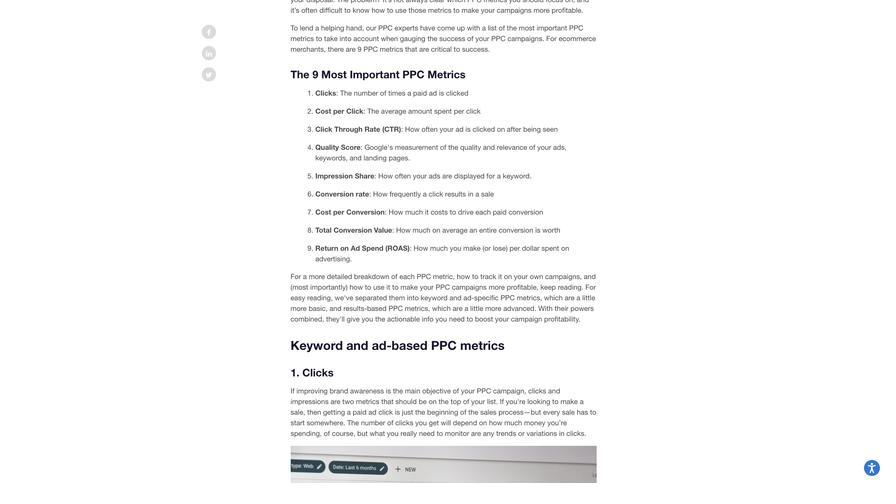 Task type: describe. For each thing, give the bounding box(es) containing it.
sales
[[480, 408, 497, 416]]

the up should
[[393, 387, 403, 395]]

you right info on the left of the page
[[436, 315, 447, 323]]

and up they'll
[[330, 304, 341, 312]]

is left just
[[395, 408, 400, 416]]

be
[[419, 397, 427, 406]]

seen
[[543, 125, 558, 133]]

2 horizontal spatial it
[[498, 272, 502, 281]]

0 horizontal spatial it
[[386, 283, 390, 291]]

ppc left metric, on the bottom
[[417, 272, 431, 281]]

breakdown
[[354, 272, 389, 281]]

: inside : google's measurement of the quality and relevance of your ads, keywords, and landing pages.
[[361, 143, 363, 151]]

0 horizontal spatial if
[[291, 387, 294, 395]]

spent inside ': how much you make (or lose) per dollar spent on advertising.'
[[541, 244, 559, 252]]

metrics down lend at the top
[[291, 34, 314, 42]]

need for are
[[449, 315, 465, 323]]

track
[[480, 272, 496, 281]]

are right "there"
[[346, 45, 356, 53]]

each inside cost per conversion : how much it costs to drive each paid conversion
[[476, 208, 491, 216]]

worth
[[542, 226, 560, 234]]

every
[[543, 408, 560, 416]]

: google's measurement of the quality and relevance of your ads, keywords, and landing pages.
[[315, 143, 567, 162]]

to up "them"
[[392, 283, 399, 291]]

are inside impression share : how often your ads are displayed for a keyword.
[[442, 172, 452, 180]]

actionable
[[387, 315, 420, 323]]

success.
[[462, 45, 490, 53]]

your inside to lend a helping hand, our ppc experts have come up with a list of the most important ppc metrics to take into account when gauging the success of your ppc campaigns. for ecommerce merchants, there are 9 ppc metrics that are critical to success.
[[475, 34, 489, 42]]

you left the get on the left bottom of page
[[415, 419, 427, 427]]

1 vertical spatial if
[[500, 397, 504, 406]]

the up depend
[[468, 408, 478, 416]]

in inside if improving brand awareness is the main objective of your ppc campaign, clicks and impressions are two metrics that should be on the top of your list. if you're looking to make a sale, then getting a paid ad click is just the beginning of the sales process—but every sale has to start somewhere. the number of clicks you get will depend on how much money you're spending, of course, but what you really need to monitor are any trends or variations in clicks.
[[559, 429, 564, 437]]

ad inside if improving brand awareness is the main objective of your ppc campaign, clicks and impressions are two metrics that should be on the top of your list. if you're looking to make a sale, then getting a paid ad click is just the beginning of the sales process—but every sale has to start somewhere. the number of clicks you get will depend on how much money you're spending, of course, but what you really need to monitor are any trends or variations in clicks.
[[368, 408, 376, 416]]

how inside if improving brand awareness is the main objective of your ppc campaign, clicks and impressions are two metrics that should be on the top of your list. if you're looking to make a sale, then getting a paid ad click is just the beginning of the sales process—but every sale has to start somewhere. the number of clicks you get will depend on how much money you're spending, of course, but what you really need to monitor are any trends or variations in clicks.
[[489, 419, 502, 427]]

after
[[507, 125, 521, 133]]

awareness
[[350, 387, 384, 395]]

landing
[[364, 154, 387, 162]]

or
[[518, 429, 525, 437]]

a inside impression share : how often your ads are displayed for a keyword.
[[497, 172, 501, 180]]

are down campaigns
[[453, 304, 463, 312]]

per inside cost per click : the average amount spent per click
[[454, 107, 464, 115]]

1 vertical spatial little
[[470, 304, 483, 312]]

most
[[321, 68, 347, 81]]

course,
[[332, 429, 355, 437]]

to down success
[[454, 45, 460, 53]]

then
[[307, 408, 321, 416]]

more down the track
[[489, 283, 505, 291]]

list.
[[487, 397, 498, 406]]

to
[[291, 24, 298, 32]]

click inside if improving brand awareness is the main objective of your ppc campaign, clicks and impressions are two metrics that should be on the top of your list. if you're looking to make a sale, then getting a paid ad click is just the beginning of the sales process—but every sale has to start somewhere. the number of clicks you get will depend on how much money you're spending, of course, but what you really need to monitor are any trends or variations in clicks.
[[378, 408, 393, 416]]

cost for cost per conversion
[[315, 208, 331, 216]]

trends
[[496, 429, 516, 437]]

0 vertical spatial conversion
[[315, 190, 354, 198]]

need for you
[[419, 429, 435, 437]]

you right the "give"
[[362, 315, 373, 323]]

start
[[291, 419, 305, 427]]

your up keyword
[[420, 283, 434, 291]]

1 vertical spatial how
[[350, 283, 363, 291]]

spending,
[[291, 429, 322, 437]]

looking
[[527, 397, 550, 406]]

to left boost
[[467, 315, 473, 323]]

pages.
[[389, 154, 410, 162]]

with
[[467, 24, 480, 32]]

(roas)
[[385, 244, 410, 252]]

metric,
[[433, 272, 455, 281]]

up
[[457, 24, 465, 32]]

your inside click through rate (ctr) : how often your ad is clicked on after being seen
[[440, 125, 454, 133]]

specific
[[474, 294, 499, 302]]

sale inside if improving brand awareness is the main objective of your ppc campaign, clicks and impressions are two metrics that should be on the top of your list. if you're looking to make a sale, then getting a paid ad click is just the beginning of the sales process—but every sale has to start somewhere. the number of clicks you get will depend on how much money you're spending, of course, but what you really need to monitor are any trends or variations in clicks.
[[562, 408, 575, 416]]

easy
[[291, 294, 305, 302]]

1 vertical spatial clicks
[[302, 366, 334, 379]]

1 horizontal spatial click
[[346, 107, 363, 115]]

a up "(most"
[[303, 272, 307, 281]]

paid inside clicks : the number of times a paid ad is clicked
[[413, 89, 427, 97]]

and right quality
[[483, 143, 495, 151]]

brand
[[330, 387, 348, 395]]

being
[[523, 125, 541, 133]]

ads
[[429, 172, 440, 180]]

ppc down the account
[[364, 45, 378, 53]]

on inside ': how much you make (or lose) per dollar spent on advertising.'
[[561, 244, 569, 252]]

on right 'be'
[[429, 397, 437, 406]]

for inside to lend a helping hand, our ppc experts have come up with a list of the most important ppc metrics to take into account when gauging the success of your ppc campaigns. for ecommerce merchants, there are 9 ppc metrics that are critical to success.
[[546, 34, 557, 42]]

the inside for a more detailed breakdown of each ppc metric, how to track it on your own campaigns, and (most importantly) how to use it to make your ppc campaigns more profitable, keep reading. for easy reading, we've separated them into keyword and ad-specific ppc metrics, which are a little more basic, and results-based ppc metrics, which are a little more advanced. with their powers combined, they'll give you the actionable info you need to boost your campaign profitability.
[[375, 315, 385, 323]]

list
[[488, 24, 497, 32]]

on inside the total conversion value : how much on average an entire conversion is worth
[[432, 226, 440, 234]]

a right lend at the top
[[315, 24, 319, 32]]

2 vertical spatial conversion
[[334, 226, 372, 234]]

when
[[381, 34, 398, 42]]

lose)
[[493, 244, 508, 252]]

of inside clicks : the number of times a paid ad is clicked
[[380, 89, 386, 97]]

a down campaigns
[[465, 304, 468, 312]]

most
[[519, 24, 535, 32]]

ppc down "them"
[[389, 304, 403, 312]]

keywords,
[[315, 154, 348, 162]]

entire
[[479, 226, 497, 234]]

(ctr)
[[382, 125, 401, 133]]

a up powers
[[577, 294, 580, 302]]

depend
[[453, 419, 477, 427]]

campaigns,
[[545, 272, 582, 281]]

any
[[483, 429, 494, 437]]

are up getting
[[331, 397, 340, 406]]

rate
[[356, 190, 369, 198]]

a down impression share : how often your ads are displayed for a keyword.
[[423, 190, 427, 198]]

often inside impression share : how often your ads are displayed for a keyword.
[[395, 172, 411, 180]]

facebook image
[[207, 29, 211, 36]]

spent inside cost per click : the average amount spent per click
[[434, 107, 452, 115]]

clicks.
[[566, 429, 586, 437]]

a down two
[[347, 408, 351, 416]]

0 vertical spatial clicks
[[528, 387, 546, 395]]

clicked for (ctr)
[[473, 125, 495, 133]]

how inside conversion rate : how frequently a click results in a sale
[[373, 190, 388, 198]]

money
[[524, 419, 545, 427]]

for
[[487, 172, 495, 180]]

important
[[350, 68, 400, 81]]

your inside impression share : how often your ads are displayed for a keyword.
[[413, 172, 427, 180]]

click inside cost per click : the average amount spent per click
[[466, 107, 481, 115]]

and down campaigns
[[450, 294, 461, 302]]

metrics inside if improving brand awareness is the main objective of your ppc campaign, clicks and impressions are two metrics that should be on the top of your list. if you're looking to make a sale, then getting a paid ad click is just the beginning of the sales process—but every sale has to start somewhere. the number of clicks you get will depend on how much money you're spending, of course, but what you really need to monitor are any trends or variations in clicks.
[[356, 397, 379, 406]]

the inside clicks : the number of times a paid ad is clicked
[[340, 89, 352, 97]]

1 vertical spatial based
[[392, 338, 428, 353]]

: inside clicks : the number of times a paid ad is clicked
[[336, 89, 338, 97]]

metrics down boost
[[460, 338, 505, 353]]

costs
[[431, 208, 448, 216]]

experts
[[395, 24, 418, 32]]

to right has
[[590, 408, 596, 416]]

to left use
[[365, 283, 371, 291]]

have
[[420, 24, 435, 32]]

on down sales
[[479, 419, 487, 427]]

our
[[366, 24, 376, 32]]

should
[[396, 397, 417, 406]]

the 9 most important ppc metrics
[[291, 68, 466, 81]]

you right what
[[387, 429, 399, 437]]

google's
[[365, 143, 393, 151]]

frequently
[[390, 190, 421, 198]]

each inside for a more detailed breakdown of each ppc metric, how to track it on your own campaigns, and (most importantly) how to use it to make your ppc campaigns more profitable, keep reading. for easy reading, we've separated them into keyword and ad-specific ppc metrics, which are a little more basic, and results-based ppc metrics, which are a little more advanced. with their powers combined, they'll give you the actionable info you need to boost your campaign profitability.
[[399, 272, 415, 281]]

the inside : google's measurement of the quality and relevance of your ads, keywords, and landing pages.
[[448, 143, 458, 151]]

make inside ': how much you make (or lose) per dollar spent on advertising.'
[[463, 244, 481, 252]]

are down gauging
[[419, 45, 429, 53]]

0 horizontal spatial ad-
[[372, 338, 392, 353]]

9 inside to lend a helping hand, our ppc experts have come up with a list of the most important ppc metrics to take into account when gauging the success of your ppc campaigns. for ecommerce merchants, there are 9 ppc metrics that are critical to success.
[[358, 45, 362, 53]]

quality
[[460, 143, 481, 151]]

a up has
[[580, 397, 584, 406]]

that inside to lend a helping hand, our ppc experts have come up with a list of the most important ppc metrics to take into account when gauging the success of your ppc campaigns. for ecommerce merchants, there are 9 ppc metrics that are critical to success.
[[405, 45, 417, 53]]

powers
[[571, 304, 594, 312]]

drive
[[458, 208, 474, 216]]

advanced.
[[503, 304, 536, 312]]

lend
[[300, 24, 313, 32]]

ppc down info on the left of the page
[[431, 338, 457, 353]]

your left list. on the right bottom of the page
[[471, 397, 485, 406]]

ppc down the "list" at the top right of page
[[491, 34, 506, 42]]

their
[[555, 304, 569, 312]]

1 horizontal spatial metrics,
[[517, 294, 542, 302]]

through
[[334, 125, 363, 133]]

: how much you make (or lose) per dollar spent on advertising.
[[315, 244, 569, 263]]

score
[[341, 143, 361, 151]]

metrics
[[427, 68, 466, 81]]

paid inside cost per conversion : how much it costs to drive each paid conversion
[[493, 208, 507, 216]]

main
[[405, 387, 420, 395]]

1 vertical spatial conversion
[[346, 208, 385, 216]]

impressions
[[291, 397, 329, 406]]

keyword.
[[503, 172, 532, 180]]

is inside clicks : the number of times a paid ad is clicked
[[439, 89, 444, 97]]

get
[[429, 419, 439, 427]]

your right boost
[[495, 315, 509, 323]]

and down "score" on the left top
[[350, 154, 362, 162]]

to left take
[[316, 34, 322, 42]]

(or
[[483, 244, 491, 252]]

1 horizontal spatial which
[[544, 294, 563, 302]]

1 vertical spatial 9
[[312, 68, 318, 81]]

dollar
[[522, 244, 540, 252]]

reading,
[[307, 294, 333, 302]]

a left the "list" at the top right of page
[[482, 24, 486, 32]]

relevance
[[497, 143, 527, 151]]

they'll
[[326, 315, 345, 323]]

displayed
[[454, 172, 485, 180]]

ads,
[[553, 143, 567, 151]]

your up top
[[461, 387, 475, 395]]

merchants,
[[291, 45, 326, 53]]

to up every in the right bottom of the page
[[552, 397, 559, 406]]

conversion inside cost per conversion : how much it costs to drive each paid conversion
[[509, 208, 543, 216]]

into inside to lend a helping hand, our ppc experts have come up with a list of the most important ppc metrics to take into account when gauging the success of your ppc campaigns. for ecommerce merchants, there are 9 ppc metrics that are critical to success.
[[340, 34, 351, 42]]

campaign
[[511, 315, 542, 323]]

metrics down when
[[380, 45, 403, 53]]

make inside if improving brand awareness is the main objective of your ppc campaign, clicks and impressions are two metrics that should be on the top of your list. if you're looking to make a sale, then getting a paid ad click is just the beginning of the sales process—but every sale has to start somewhere. the number of clicks you get will depend on how much money you're spending, of course, but what you really need to monitor are any trends or variations in clicks.
[[561, 397, 578, 406]]

how inside ': how much you make (or lose) per dollar spent on advertising.'
[[414, 244, 428, 252]]

the left most
[[507, 24, 517, 32]]



Task type: locate. For each thing, give the bounding box(es) containing it.
clicked inside click through rate (ctr) : how often your ad is clicked on after being seen
[[473, 125, 495, 133]]

: down share
[[369, 190, 371, 198]]

2 vertical spatial paid
[[353, 408, 367, 416]]

are right ads
[[442, 172, 452, 180]]

0 vertical spatial it
[[425, 208, 429, 216]]

2 vertical spatial for
[[585, 283, 596, 291]]

much down the total conversion value : how much on average an entire conversion is worth
[[430, 244, 448, 252]]

to inside cost per conversion : how much it costs to drive each paid conversion
[[450, 208, 456, 216]]

1 vertical spatial paid
[[493, 208, 507, 216]]

is right awareness
[[386, 387, 391, 395]]

objective
[[422, 387, 451, 395]]

1 vertical spatial cost
[[315, 208, 331, 216]]

0 vertical spatial conversion
[[509, 208, 543, 216]]

0 horizontal spatial click
[[315, 125, 332, 133]]

0 horizontal spatial need
[[419, 429, 435, 437]]

more down easy
[[291, 304, 307, 312]]

that
[[405, 45, 417, 53], [381, 397, 394, 406]]

basic,
[[309, 304, 328, 312]]

0 vertical spatial number
[[354, 89, 378, 97]]

2 horizontal spatial for
[[585, 283, 596, 291]]

clicked for number
[[446, 89, 468, 97]]

1 horizontal spatial click
[[429, 190, 443, 198]]

share
[[355, 171, 374, 180]]

1 horizontal spatial that
[[405, 45, 417, 53]]

to up campaigns
[[472, 272, 478, 281]]

: up (roas)
[[392, 226, 394, 234]]

open accessibe: accessibility options, statement and help image
[[868, 463, 876, 473]]

1 vertical spatial clicked
[[473, 125, 495, 133]]

on up campaigns,
[[561, 244, 569, 252]]

ad- inside for a more detailed breakdown of each ppc metric, how to track it on your own campaigns, and (most importantly) how to use it to make your ppc campaigns more profitable, keep reading. for easy reading, we've separated them into keyword and ad-specific ppc metrics, which are a little more basic, and results-based ppc metrics, which are a little more advanced. with their powers combined, they'll give you the actionable info you need to boost your campaign profitability.
[[463, 294, 474, 302]]

ad for (ctr)
[[456, 125, 464, 133]]

a right for
[[497, 172, 501, 180]]

ad inside click through rate (ctr) : how often your ad is clicked on after being seen
[[456, 125, 464, 133]]

number inside if improving brand awareness is the main objective of your ppc campaign, clicks and impressions are two metrics that should be on the top of your list. if you're looking to make a sale, then getting a paid ad click is just the beginning of the sales process—but every sale has to start somewhere. the number of clicks you get will depend on how much money you're spending, of course, but what you really need to monitor are any trends or variations in clicks.
[[361, 419, 385, 427]]

metrics, down the profitable,
[[517, 294, 542, 302]]

1 horizontal spatial often
[[422, 125, 438, 133]]

spent
[[434, 107, 452, 115], [541, 244, 559, 252]]

0 vertical spatial based
[[367, 304, 387, 312]]

1 vertical spatial click
[[429, 190, 443, 198]]

: inside cost per conversion : how much it costs to drive each paid conversion
[[385, 208, 387, 216]]

into inside for a more detailed breakdown of each ppc metric, how to track it on your own campaigns, and (most importantly) how to use it to make your ppc campaigns more profitable, keep reading. for easy reading, we've separated them into keyword and ad-specific ppc metrics, which are a little more basic, and results-based ppc metrics, which are a little more advanced. with their powers combined, they'll give you the actionable info you need to boost your campaign profitability.
[[407, 294, 419, 302]]

and down the "give"
[[346, 338, 368, 353]]

2 cost from the top
[[315, 208, 331, 216]]

to down the get on the left bottom of page
[[437, 429, 443, 437]]

click up quality on the left top of the page
[[315, 125, 332, 133]]

it left costs
[[425, 208, 429, 216]]

much inside the total conversion value : how much on average an entire conversion is worth
[[413, 226, 430, 234]]

based down the separated
[[367, 304, 387, 312]]

0 horizontal spatial little
[[470, 304, 483, 312]]

it right the track
[[498, 272, 502, 281]]

you're
[[506, 397, 525, 406]]

ppc up ecommerce
[[569, 24, 583, 32]]

impression
[[315, 171, 353, 180]]

the up 'beginning'
[[439, 397, 449, 406]]

1 vertical spatial each
[[399, 272, 415, 281]]

info
[[422, 315, 434, 323]]

you're
[[547, 419, 567, 427]]

: inside conversion rate : how frequently a click results in a sale
[[369, 190, 371, 198]]

is inside click through rate (ctr) : how often your ad is clicked on after being seen
[[466, 125, 471, 133]]

ad-
[[463, 294, 474, 302], [372, 338, 392, 353]]

click inside conversion rate : how frequently a click results in a sale
[[429, 190, 443, 198]]

how up campaigns
[[457, 272, 470, 281]]

how down the landing
[[378, 172, 393, 180]]

advertising.
[[315, 255, 352, 263]]

1 horizontal spatial paid
[[413, 89, 427, 97]]

if right list. on the right bottom of the page
[[500, 397, 504, 406]]

with
[[538, 304, 553, 312]]

1 horizontal spatial ad-
[[463, 294, 474, 302]]

to
[[316, 34, 322, 42], [454, 45, 460, 53], [450, 208, 456, 216], [472, 272, 478, 281], [365, 283, 371, 291], [392, 283, 399, 291], [467, 315, 473, 323], [552, 397, 559, 406], [590, 408, 596, 416], [437, 429, 443, 437]]

and inside if improving brand awareness is the main objective of your ppc campaign, clicks and impressions are two metrics that should be on the top of your list. if you're looking to make a sale, then getting a paid ad click is just the beginning of the sales process—but every sale has to start somewhere. the number of clicks you get will depend on how much money you're spending, of course, but what you really need to monitor are any trends or variations in clicks.
[[548, 387, 560, 395]]

often up conversion rate : how frequently a click results in a sale
[[395, 172, 411, 180]]

1 horizontal spatial little
[[582, 294, 595, 302]]

little up boost
[[470, 304, 483, 312]]

1 horizontal spatial it
[[425, 208, 429, 216]]

beginning
[[427, 408, 458, 416]]

average
[[381, 107, 406, 115], [442, 226, 468, 234]]

0 horizontal spatial each
[[399, 272, 415, 281]]

cost per click : the average amount spent per click
[[315, 107, 481, 115]]

clicks : the number of times a paid ad is clicked
[[315, 89, 468, 97]]

much inside if improving brand awareness is the main objective of your ppc campaign, clicks and impressions are two metrics that should be on the top of your list. if you're looking to make a sale, then getting a paid ad click is just the beginning of the sales process—but every sale has to start somewhere. the number of clicks you get will depend on how much money you're spending, of course, but what you really need to monitor are any trends or variations in clicks.
[[504, 419, 522, 427]]

combined,
[[291, 315, 324, 323]]

2 horizontal spatial paid
[[493, 208, 507, 216]]

0 horizontal spatial metrics,
[[405, 304, 430, 312]]

campaigns
[[452, 283, 487, 291]]

impression share : how often your ads are displayed for a keyword.
[[315, 171, 532, 180]]

1 vertical spatial which
[[432, 304, 451, 312]]

0 vertical spatial clicks
[[315, 89, 336, 97]]

a down displayed
[[475, 190, 479, 198]]

based down actionable
[[392, 338, 428, 353]]

total
[[315, 226, 332, 234]]

number inside clicks : the number of times a paid ad is clicked
[[354, 89, 378, 97]]

ppc inside if improving brand awareness is the main objective of your ppc campaign, clicks and impressions are two metrics that should be on the top of your list. if you're looking to make a sale, then getting a paid ad click is just the beginning of the sales process—but every sale has to start somewhere. the number of clicks you get will depend on how much money you're spending, of course, but what you really need to monitor are any trends or variations in clicks.
[[477, 387, 491, 395]]

1 horizontal spatial 9
[[358, 45, 362, 53]]

0 horizontal spatial clicked
[[446, 89, 468, 97]]

clicks down most
[[315, 89, 336, 97]]

0 vertical spatial each
[[476, 208, 491, 216]]

much down "frequently"
[[405, 208, 423, 216]]

clicks up looking
[[528, 387, 546, 395]]

the down have
[[427, 34, 437, 42]]

that left should
[[381, 397, 394, 406]]

you inside ': how much you make (or lose) per dollar spent on advertising.'
[[450, 244, 461, 252]]

sale
[[481, 190, 494, 198], [562, 408, 575, 416]]

a inside clicks : the number of times a paid ad is clicked
[[407, 89, 411, 97]]

1 vertical spatial clicks
[[395, 419, 413, 427]]

0 horizontal spatial into
[[340, 34, 351, 42]]

to lend a helping hand, our ppc experts have come up with a list of the most important ppc metrics to take into account when gauging the success of your ppc campaigns. for ecommerce merchants, there are 9 ppc metrics that are critical to success.
[[291, 24, 596, 53]]

0 horizontal spatial make
[[400, 283, 418, 291]]

1 horizontal spatial clicked
[[473, 125, 495, 133]]

number up what
[[361, 419, 385, 427]]

1 horizontal spatial clicks
[[528, 387, 546, 395]]

the inside if improving brand awareness is the main objective of your ppc campaign, clicks and impressions are two metrics that should be on the top of your list. if you're looking to make a sale, then getting a paid ad click is just the beginning of the sales process—but every sale has to start somewhere. the number of clicks you get will depend on how much money you're spending, of course, but what you really need to monitor are any trends or variations in clicks.
[[347, 419, 359, 427]]

your left ads
[[413, 172, 427, 180]]

1 horizontal spatial in
[[559, 429, 564, 437]]

1 cost from the top
[[315, 107, 331, 115]]

average inside the total conversion value : how much on average an entire conversion is worth
[[442, 226, 468, 234]]

the down merchants,
[[291, 68, 309, 81]]

much down "process—but"
[[504, 419, 522, 427]]

0 vertical spatial clicked
[[446, 89, 468, 97]]

the inside cost per click : the average amount spent per click
[[367, 107, 379, 115]]

: inside click through rate (ctr) : how often your ad is clicked on after being seen
[[401, 125, 403, 133]]

1 horizontal spatial each
[[476, 208, 491, 216]]

in inside conversion rate : how frequently a click results in a sale
[[468, 190, 473, 198]]

0 vertical spatial click
[[466, 107, 481, 115]]

ppc up when
[[378, 24, 393, 32]]

variations
[[527, 429, 557, 437]]

if down the '1.'
[[291, 387, 294, 395]]

1 vertical spatial click
[[315, 125, 332, 133]]

0 vertical spatial click
[[346, 107, 363, 115]]

0 horizontal spatial based
[[367, 304, 387, 312]]

: down cost per click : the average amount spent per click
[[401, 125, 403, 133]]

0 vertical spatial if
[[291, 387, 294, 395]]

is down metrics on the top
[[439, 89, 444, 97]]

cost
[[315, 107, 331, 115], [315, 208, 331, 216]]

return
[[315, 244, 338, 252]]

amount
[[408, 107, 432, 115]]

2 vertical spatial how
[[489, 419, 502, 427]]

1 vertical spatial that
[[381, 397, 394, 406]]

really
[[400, 429, 417, 437]]

0 horizontal spatial which
[[432, 304, 451, 312]]

the
[[507, 24, 517, 32], [427, 34, 437, 42], [448, 143, 458, 151], [375, 315, 385, 323], [393, 387, 403, 395], [439, 397, 449, 406], [415, 408, 425, 416], [468, 408, 478, 416]]

1 horizontal spatial if
[[500, 397, 504, 406]]

(most
[[291, 283, 308, 291]]

each
[[476, 208, 491, 216], [399, 272, 415, 281]]

are left any
[[471, 429, 481, 437]]

9 left most
[[312, 68, 318, 81]]

in down "you're"
[[559, 429, 564, 437]]

for a more detailed breakdown of each ppc metric, how to track it on your own campaigns, and (most importantly) how to use it to make your ppc campaigns more profitable, keep reading. for easy reading, we've separated them into keyword and ad-specific ppc metrics, which are a little more basic, and results-based ppc metrics, which are a little more advanced. with their powers combined, they'll give you the actionable info you need to boost your campaign profitability.
[[291, 272, 596, 323]]

average up (ctr)
[[381, 107, 406, 115]]

paid
[[413, 89, 427, 97], [493, 208, 507, 216], [353, 408, 367, 416]]

make left (or
[[463, 244, 481, 252]]

1 vertical spatial spent
[[541, 244, 559, 252]]

0 vertical spatial for
[[546, 34, 557, 42]]

a
[[315, 24, 319, 32], [482, 24, 486, 32], [407, 89, 411, 97], [497, 172, 501, 180], [423, 190, 427, 198], [475, 190, 479, 198], [303, 272, 307, 281], [577, 294, 580, 302], [465, 304, 468, 312], [580, 397, 584, 406], [347, 408, 351, 416]]

1 horizontal spatial average
[[442, 226, 468, 234]]

keyword and ad-based ppc metrics
[[291, 338, 505, 353]]

sale,
[[291, 408, 305, 416]]

0 vertical spatial little
[[582, 294, 595, 302]]

0 horizontal spatial click
[[378, 408, 393, 416]]

keyword
[[291, 338, 343, 353]]

cost per conversion : how much it costs to drive each paid conversion
[[315, 208, 543, 216]]

ad inside clicks : the number of times a paid ad is clicked
[[429, 89, 437, 97]]

: inside impression share : how often your ads are displayed for a keyword.
[[374, 172, 376, 180]]

how inside cost per conversion : how much it costs to drive each paid conversion
[[389, 208, 403, 216]]

average inside cost per click : the average amount spent per click
[[381, 107, 406, 115]]

quality score
[[315, 143, 361, 151]]

your up the profitable,
[[514, 272, 528, 281]]

1 horizontal spatial spent
[[541, 244, 559, 252]]

if
[[291, 387, 294, 395], [500, 397, 504, 406]]

return on ad spend (roas)
[[315, 244, 410, 252]]

is left worth
[[535, 226, 540, 234]]

based inside for a more detailed breakdown of each ppc metric, how to track it on your own campaigns, and (most importantly) how to use it to make your ppc campaigns more profitable, keep reading. for easy reading, we've separated them into keyword and ad-specific ppc metrics, which are a little more basic, and results-based ppc metrics, which are a little more advanced. with their powers combined, they'll give you the actionable info you need to boost your campaign profitability.
[[367, 304, 387, 312]]

your
[[475, 34, 489, 42], [440, 125, 454, 133], [537, 143, 551, 151], [413, 172, 427, 180], [514, 272, 528, 281], [420, 283, 434, 291], [495, 315, 509, 323], [461, 387, 475, 395], [471, 397, 485, 406]]

ppc up "times"
[[402, 68, 425, 81]]

gauging
[[400, 34, 425, 42]]

1 vertical spatial in
[[559, 429, 564, 437]]

conversion
[[315, 190, 354, 198], [346, 208, 385, 216], [334, 226, 372, 234]]

it inside cost per conversion : how much it costs to drive each paid conversion
[[425, 208, 429, 216]]

own
[[530, 272, 543, 281]]

much
[[405, 208, 423, 216], [413, 226, 430, 234], [430, 244, 448, 252], [504, 419, 522, 427]]

conversion
[[509, 208, 543, 216], [499, 226, 533, 234]]

on
[[497, 125, 505, 133], [432, 226, 440, 234], [340, 244, 349, 252], [561, 244, 569, 252], [504, 272, 512, 281], [429, 397, 437, 406], [479, 419, 487, 427]]

and right campaigns,
[[584, 272, 596, 281]]

often inside click through rate (ctr) : how often your ad is clicked on after being seen
[[422, 125, 438, 133]]

take
[[324, 34, 338, 42]]

paid up amount
[[413, 89, 427, 97]]

1 vertical spatial for
[[291, 272, 301, 281]]

2 horizontal spatial make
[[561, 397, 578, 406]]

: up value
[[385, 208, 387, 216]]

1 horizontal spatial ad
[[429, 89, 437, 97]]

: inside ': how much you make (or lose) per dollar spent on advertising.'
[[410, 244, 412, 252]]

0 vertical spatial 9
[[358, 45, 362, 53]]

ad for number
[[429, 89, 437, 97]]

paid up entire
[[493, 208, 507, 216]]

2 vertical spatial click
[[378, 408, 393, 416]]

: inside the total conversion value : how much on average an entire conversion is worth
[[392, 226, 394, 234]]

your up : google's measurement of the quality and relevance of your ads, keywords, and landing pages.
[[440, 125, 454, 133]]

your inside : google's measurement of the quality and relevance of your ads, keywords, and landing pages.
[[537, 143, 551, 151]]

screenshot of ppc metrics: clicks and impressions image
[[291, 446, 597, 483]]

paid inside if improving brand awareness is the main objective of your ppc campaign, clicks and impressions are two metrics that should be on the top of your list. if you're looking to make a sale, then getting a paid ad click is just the beginning of the sales process—but every sale has to start somewhere. the number of clicks you get will depend on how much money you're spending, of course, but what you really need to monitor are any trends or variations in clicks.
[[353, 408, 367, 416]]

on inside for a more detailed breakdown of each ppc metric, how to track it on your own campaigns, and (most importantly) how to use it to make your ppc campaigns more profitable, keep reading. for easy reading, we've separated them into keyword and ad-specific ppc metrics, which are a little more basic, and results-based ppc metrics, which are a little more advanced. with their powers combined, they'll give you the actionable info you need to boost your campaign profitability.
[[504, 272, 512, 281]]

what
[[370, 429, 385, 437]]

conversion up ad
[[334, 226, 372, 234]]

is inside the total conversion value : how much on average an entire conversion is worth
[[535, 226, 540, 234]]

each up "them"
[[399, 272, 415, 281]]

top
[[451, 397, 461, 406]]

need inside for a more detailed breakdown of each ppc metric, how to track it on your own campaigns, and (most importantly) how to use it to make your ppc campaigns more profitable, keep reading. for easy reading, we've separated them into keyword and ad-specific ppc metrics, which are a little more basic, and results-based ppc metrics, which are a little more advanced. with their powers combined, they'll give you the actionable info you need to boost your campaign profitability.
[[449, 315, 465, 323]]

0 horizontal spatial for
[[291, 272, 301, 281]]

results-
[[343, 304, 367, 312]]

it right use
[[386, 283, 390, 291]]

need
[[449, 315, 465, 323], [419, 429, 435, 437]]

0 horizontal spatial 9
[[312, 68, 318, 81]]

0 vertical spatial in
[[468, 190, 473, 198]]

conversion up worth
[[509, 208, 543, 216]]

little up powers
[[582, 294, 595, 302]]

9
[[358, 45, 362, 53], [312, 68, 318, 81]]

your left ads,
[[537, 143, 551, 151]]

on left after
[[497, 125, 505, 133]]

click up through
[[346, 107, 363, 115]]

ppc up advanced.
[[501, 294, 515, 302]]

how right rate
[[373, 190, 388, 198]]

ppc
[[378, 24, 393, 32], [569, 24, 583, 32], [491, 34, 506, 42], [364, 45, 378, 53], [402, 68, 425, 81], [417, 272, 431, 281], [436, 283, 450, 291], [501, 294, 515, 302], [389, 304, 403, 312], [431, 338, 457, 353], [477, 387, 491, 395]]

make up has
[[561, 397, 578, 406]]

a right "times"
[[407, 89, 411, 97]]

0 vertical spatial need
[[449, 315, 465, 323]]

1 vertical spatial conversion
[[499, 226, 533, 234]]

which down keep
[[544, 294, 563, 302]]

2 vertical spatial ad
[[368, 408, 376, 416]]

0 vertical spatial cost
[[315, 107, 331, 115]]

1 vertical spatial need
[[419, 429, 435, 437]]

linkedin image
[[206, 50, 212, 57]]

sale inside conversion rate : how frequently a click results in a sale
[[481, 190, 494, 198]]

1 vertical spatial average
[[442, 226, 468, 234]]

0 vertical spatial metrics,
[[517, 294, 542, 302]]

1 vertical spatial often
[[395, 172, 411, 180]]

your up success.
[[475, 34, 489, 42]]

the up but
[[347, 419, 359, 427]]

into right "them"
[[407, 294, 419, 302]]

of inside for a more detailed breakdown of each ppc metric, how to track it on your own campaigns, and (most importantly) how to use it to make your ppc campaigns more profitable, keep reading. for easy reading, we've separated them into keyword and ad-specific ppc metrics, which are a little more basic, and results-based ppc metrics, which are a little more advanced. with their powers combined, they'll give you the actionable info you need to boost your campaign profitability.
[[391, 272, 397, 281]]

1 horizontal spatial based
[[392, 338, 428, 353]]

detailed
[[327, 272, 352, 281]]

the down 'be'
[[415, 408, 425, 416]]

0 horizontal spatial ad
[[368, 408, 376, 416]]

into down hand,
[[340, 34, 351, 42]]

the up rate
[[367, 107, 379, 115]]

0 vertical spatial how
[[457, 272, 470, 281]]

improving
[[296, 387, 328, 395]]

is up quality
[[466, 125, 471, 133]]

clicked inside clicks : the number of times a paid ad is clicked
[[446, 89, 468, 97]]

just
[[402, 408, 413, 416]]

1 vertical spatial ad
[[456, 125, 464, 133]]

0 vertical spatial average
[[381, 107, 406, 115]]

but
[[357, 429, 368, 437]]

1 horizontal spatial how
[[457, 272, 470, 281]]

important
[[537, 24, 567, 32]]

for down important
[[546, 34, 557, 42]]

average left an
[[442, 226, 468, 234]]

1 vertical spatial sale
[[562, 408, 575, 416]]

make inside for a more detailed breakdown of each ppc metric, how to track it on your own campaigns, and (most importantly) how to use it to make your ppc campaigns more profitable, keep reading. for easy reading, we've separated them into keyword and ad-specific ppc metrics, which are a little more basic, and results-based ppc metrics, which are a little more advanced. with their powers combined, they'll give you the actionable info you need to boost your campaign profitability.
[[400, 283, 418, 291]]

much inside ': how much you make (or lose) per dollar spent on advertising.'
[[430, 244, 448, 252]]

how inside impression share : how often your ads are displayed for a keyword.
[[378, 172, 393, 180]]

you
[[450, 244, 461, 252], [362, 315, 373, 323], [436, 315, 447, 323], [415, 419, 427, 427], [387, 429, 399, 437]]

for up "(most"
[[291, 272, 301, 281]]

twitter image
[[206, 72, 212, 79]]

: inside cost per click : the average amount spent per click
[[363, 107, 365, 115]]

how inside click through rate (ctr) : how often your ad is clicked on after being seen
[[405, 125, 420, 133]]

cost for cost per click
[[315, 107, 331, 115]]

1 horizontal spatial need
[[449, 315, 465, 323]]

critical
[[431, 45, 452, 53]]

1 horizontal spatial sale
[[562, 408, 575, 416]]

1 vertical spatial ad-
[[372, 338, 392, 353]]

1 horizontal spatial make
[[463, 244, 481, 252]]

on left ad
[[340, 244, 349, 252]]

ppc down metric, on the bottom
[[436, 283, 450, 291]]

spent up click through rate (ctr) : how often your ad is clicked on after being seen
[[434, 107, 452, 115]]

keep
[[540, 283, 556, 291]]

are
[[346, 45, 356, 53], [419, 45, 429, 53], [442, 172, 452, 180], [565, 294, 575, 302], [453, 304, 463, 312], [331, 397, 340, 406], [471, 429, 481, 437]]

that inside if improving brand awareness is the main objective of your ppc campaign, clicks and impressions are two metrics that should be on the top of your list. if you're looking to make a sale, then getting a paid ad click is just the beginning of the sales process—but every sale has to start somewhere. the number of clicks you get will depend on how much money you're spending, of course, but what you really need to monitor are any trends or variations in clicks.
[[381, 397, 394, 406]]

ad- down actionable
[[372, 338, 392, 353]]

1. clicks
[[291, 366, 334, 379]]

conversion inside the total conversion value : how much on average an entire conversion is worth
[[499, 226, 533, 234]]

importantly)
[[310, 283, 348, 291]]

the down most
[[340, 89, 352, 97]]

on inside click through rate (ctr) : how often your ad is clicked on after being seen
[[497, 125, 505, 133]]

campaigns.
[[508, 34, 544, 42]]

click
[[346, 107, 363, 115], [315, 125, 332, 133]]

number
[[354, 89, 378, 97], [361, 419, 385, 427]]

clicked up quality
[[473, 125, 495, 133]]

more down the specific
[[485, 304, 501, 312]]

how inside the total conversion value : how much on average an entire conversion is worth
[[396, 226, 411, 234]]

need inside if improving brand awareness is the main objective of your ppc campaign, clicks and impressions are two metrics that should be on the top of your list. if you're looking to make a sale, then getting a paid ad click is just the beginning of the sales process—but every sale has to start somewhere. the number of clicks you get will depend on how much money you're spending, of course, but what you really need to monitor are any trends or variations in clicks.
[[419, 429, 435, 437]]

0 vertical spatial ad-
[[463, 294, 474, 302]]

more up importantly)
[[309, 272, 325, 281]]

per
[[333, 107, 344, 115], [454, 107, 464, 115], [333, 208, 344, 216], [510, 244, 520, 252]]

1 vertical spatial number
[[361, 419, 385, 427]]

profitability.
[[544, 315, 580, 323]]

and up looking
[[548, 387, 560, 395]]

sale left has
[[562, 408, 575, 416]]

0 horizontal spatial clicks
[[395, 419, 413, 427]]

1 vertical spatial make
[[400, 283, 418, 291]]

how up any
[[489, 419, 502, 427]]

0 horizontal spatial often
[[395, 172, 411, 180]]

per inside ': how much you make (or lose) per dollar spent on advertising.'
[[510, 244, 520, 252]]

much inside cost per conversion : how much it costs to drive each paid conversion
[[405, 208, 423, 216]]

how
[[457, 272, 470, 281], [350, 283, 363, 291], [489, 419, 502, 427]]

0 horizontal spatial spent
[[434, 107, 452, 115]]

more
[[309, 272, 325, 281], [489, 283, 505, 291], [291, 304, 307, 312], [485, 304, 501, 312]]

1 horizontal spatial for
[[546, 34, 557, 42]]

them
[[389, 294, 405, 302]]

an
[[469, 226, 477, 234]]

clicks down just
[[395, 419, 413, 427]]

are down reading.
[[565, 294, 575, 302]]



Task type: vqa. For each thing, say whether or not it's contained in the screenshot.


